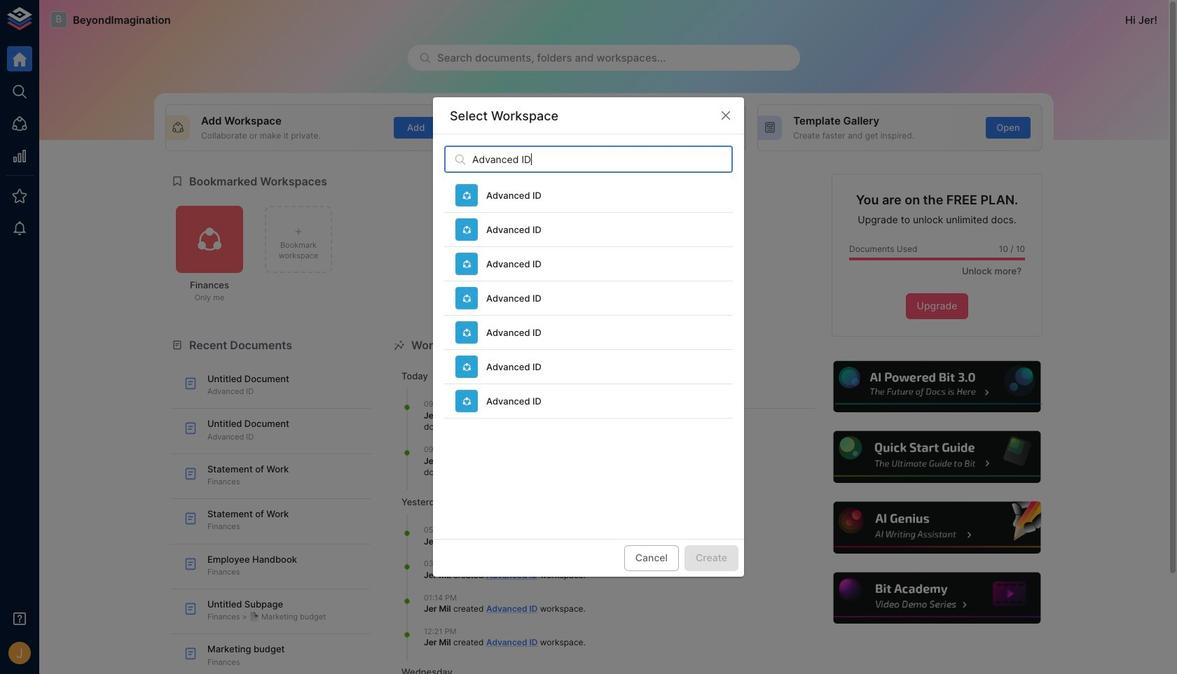 Task type: locate. For each thing, give the bounding box(es) containing it.
help image
[[832, 359, 1043, 415], [832, 430, 1043, 485], [832, 500, 1043, 556], [832, 571, 1043, 627]]

dialog
[[433, 98, 744, 577]]

Search Workspaces... text field
[[472, 146, 733, 173]]

2 help image from the top
[[832, 430, 1043, 485]]



Task type: describe. For each thing, give the bounding box(es) containing it.
3 help image from the top
[[832, 500, 1043, 556]]

4 help image from the top
[[832, 571, 1043, 627]]

1 help image from the top
[[832, 359, 1043, 415]]



Task type: vqa. For each thing, say whether or not it's contained in the screenshot.
Search Workspaces... text field at the top of the page
yes



